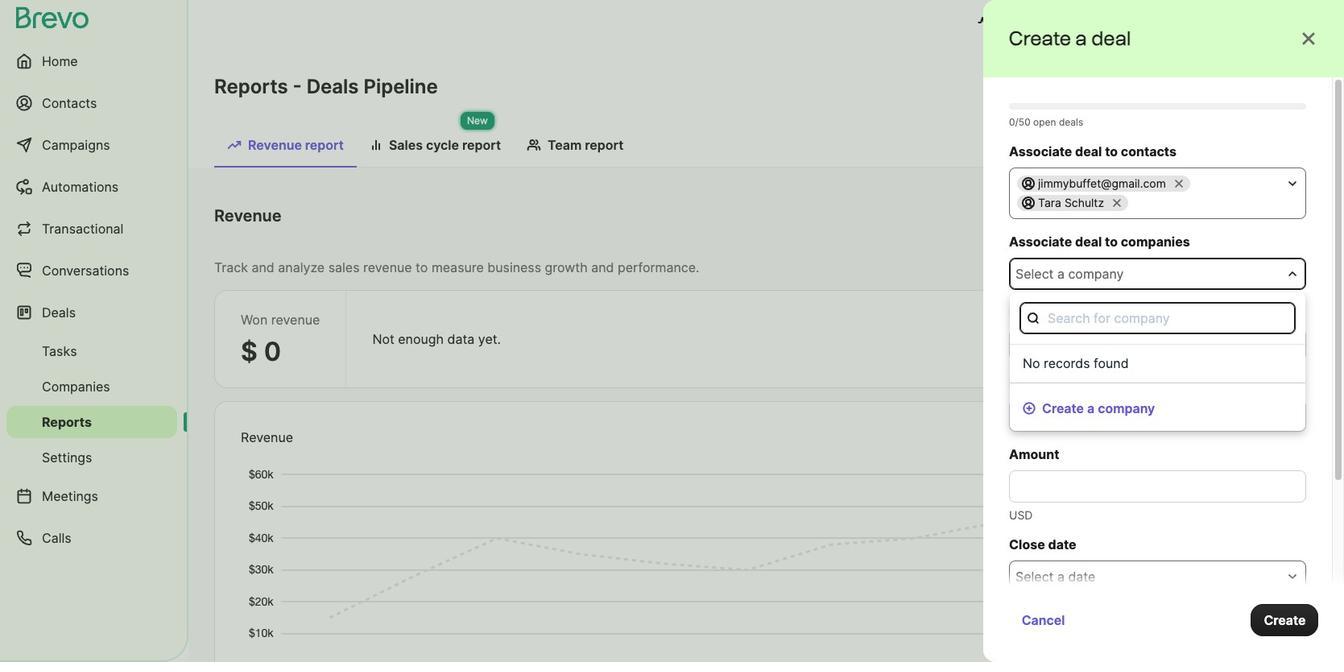 Task type: locate. For each thing, give the bounding box(es) containing it.
select up deal name * on the top of the page
[[1016, 266, 1054, 282]]

2 vertical spatial company
[[1098, 400, 1156, 417]]

0 horizontal spatial revenue
[[271, 312, 320, 328]]

create a task
[[1010, 608, 1093, 624]]

automations
[[42, 179, 119, 195]]

select
[[1016, 266, 1054, 282], [1016, 569, 1054, 585]]

- up revenue report
[[293, 75, 302, 98]]

progress bar
[[1010, 103, 1307, 110]]

2 horizontal spatial report
[[585, 137, 624, 153]]

a for select a date
[[1058, 569, 1065, 585]]

1 vertical spatial data
[[1127, 436, 1154, 452]]

3 report from the left
[[585, 137, 624, 153]]

1 vertical spatial revenue
[[271, 312, 320, 328]]

0 horizontal spatial enough
[[398, 331, 444, 347]]

yet. down the business
[[478, 331, 501, 347]]

associate down open
[[1010, 143, 1073, 160]]

1 horizontal spatial enough
[[1078, 436, 1123, 452]]

stage
[[1041, 376, 1076, 392]]

enough down track and analyze sales revenue to measure business growth and performance.
[[398, 331, 444, 347]]

create for create deal
[[1207, 436, 1249, 452]]

1 vertical spatial *
[[1080, 376, 1087, 392]]

not enough data yet.
[[373, 331, 501, 347], [1052, 436, 1181, 452]]

conversations link
[[6, 251, 177, 290]]

1 horizontal spatial yet.
[[1158, 436, 1181, 452]]

home
[[42, 53, 78, 69]]

open
[[1034, 116, 1057, 128]]

create a company button
[[1010, 392, 1169, 425]]

business
[[488, 259, 542, 276]]

and left plan
[[1040, 15, 1064, 31]]

create a deal dialog
[[984, 0, 1345, 662]]

1 vertical spatial revenue
[[214, 206, 282, 226]]

1 vertical spatial deals
[[42, 305, 76, 321]]

0 vertical spatial yet.
[[478, 331, 501, 347]]

plan
[[1067, 15, 1093, 31]]

a for select a company
[[1058, 266, 1065, 282]]

deals up tasks
[[42, 305, 76, 321]]

2 horizontal spatial and
[[1040, 15, 1064, 31]]

and right track
[[252, 259, 275, 276]]

yet. down 'new' popup button
[[1158, 436, 1181, 452]]

12/19/2022
[[1074, 214, 1143, 230]]

2 deal from the top
[[1010, 376, 1038, 392]]

0 vertical spatial data
[[448, 331, 475, 347]]

reports up settings
[[42, 414, 92, 430]]

company inside button
[[1098, 400, 1156, 417]]

company
[[1069, 266, 1125, 282], [1115, 310, 1171, 326], [1098, 400, 1156, 417]]

a down create a task
[[1073, 633, 1081, 649]]

and inside 'button'
[[1040, 15, 1064, 31]]

0 vertical spatial reports
[[214, 75, 288, 98]]

2 vertical spatial revenue
[[241, 429, 293, 446]]

to left follow-
[[1114, 633, 1126, 649]]

1 horizontal spatial reports
[[214, 75, 288, 98]]

revenue
[[248, 137, 302, 153], [214, 206, 282, 226], [241, 429, 293, 446]]

enough
[[398, 331, 444, 347], [1078, 436, 1123, 452]]

1 report from the left
[[305, 137, 344, 153]]

select inside popup button
[[1016, 569, 1054, 585]]

a down close date
[[1058, 569, 1065, 585]]

task for create a task to follow-up on this deal
[[1084, 633, 1110, 649]]

meetings link
[[6, 477, 177, 516]]

deals
[[307, 75, 359, 98], [42, 305, 76, 321]]

close
[[1010, 537, 1046, 553]]

a down no records found
[[1088, 400, 1095, 417]]

0/50 open deals
[[1010, 116, 1084, 128]]

companies
[[1121, 234, 1191, 250]]

0 vertical spatial associate
[[1010, 143, 1073, 160]]

won
[[241, 312, 268, 328]]

create inside button
[[1207, 436, 1249, 452]]

tab list
[[214, 129, 1319, 168]]

data down the measure
[[448, 331, 475, 347]]

cycle
[[426, 137, 459, 153]]

close date
[[1010, 537, 1077, 553]]

2 report from the left
[[462, 137, 501, 153]]

revenue up the '0' at the bottom of page
[[271, 312, 320, 328]]

not
[[373, 331, 395, 347], [1052, 436, 1074, 452]]

report right team
[[585, 137, 624, 153]]

1 vertical spatial company
[[1115, 310, 1171, 326]]

sales
[[389, 137, 423, 153]]

0 horizontal spatial -
[[293, 75, 302, 98]]

0 horizontal spatial not
[[373, 331, 395, 347]]

report down reports - deals pipeline
[[305, 137, 344, 153]]

* down no records found
[[1080, 376, 1087, 392]]

None text field
[[1010, 329, 1307, 361], [1010, 471, 1307, 503], [1010, 329, 1307, 361], [1010, 471, 1307, 503]]

date
[[1049, 537, 1077, 553], [1069, 569, 1096, 585]]

name
[[1041, 305, 1076, 321]]

reports up "revenue report" link
[[214, 75, 288, 98]]

create for create a task to follow-up on this deal
[[1029, 633, 1070, 649]]

not enough data yet. down create a company
[[1052, 436, 1181, 452]]

0 vertical spatial deals
[[307, 75, 359, 98]]

date up create a task
[[1069, 569, 1096, 585]]

search for company
[[1048, 310, 1171, 326]]

company right 'for'
[[1115, 310, 1171, 326]]

automations link
[[6, 168, 177, 206]]

01/06/2023
[[1152, 214, 1223, 230]]

usage and plan
[[997, 15, 1093, 31]]

1 vertical spatial associate
[[1010, 234, 1073, 250]]

create for create a deal
[[1010, 27, 1072, 50]]

task down select a date
[[1066, 608, 1093, 624]]

a for create a task
[[1055, 608, 1063, 624]]

2 associate from the top
[[1010, 234, 1073, 250]]

1 horizontal spatial data
[[1127, 436, 1154, 452]]

a inside button
[[1088, 400, 1095, 417]]

1 vertical spatial task
[[1084, 633, 1110, 649]]

task down create a task
[[1084, 633, 1110, 649]]

revenue right sales
[[363, 259, 412, 276]]

0 vertical spatial enough
[[398, 331, 444, 347]]

1 associate from the top
[[1010, 143, 1073, 160]]

0 vertical spatial *
[[1079, 305, 1086, 321]]

select for select a company
[[1016, 266, 1054, 282]]

1 horizontal spatial -
[[1144, 214, 1150, 230]]

not enough data yet. down track and analyze sales revenue to measure business growth and performance.
[[373, 331, 501, 347]]

create for create a company
[[1043, 400, 1085, 417]]

yet.
[[478, 331, 501, 347], [1158, 436, 1181, 452]]

revenue
[[363, 259, 412, 276], [271, 312, 320, 328]]

deal inside button
[[1252, 436, 1279, 452]]

0/50
[[1010, 116, 1031, 128]]

company down found
[[1098, 400, 1156, 417]]

and right growth
[[592, 259, 614, 276]]

deal down no at the right bottom
[[1010, 376, 1038, 392]]

range
[[1020, 214, 1055, 230]]

0 horizontal spatial yet.
[[478, 331, 501, 347]]

0 vertical spatial select
[[1016, 266, 1054, 282]]

1 vertical spatial select
[[1016, 569, 1054, 585]]

a down select a date
[[1055, 608, 1063, 624]]

- up "companies"
[[1144, 214, 1150, 230]]

0 vertical spatial task
[[1066, 608, 1093, 624]]

deal
[[1092, 27, 1132, 50], [1076, 143, 1103, 160], [1076, 234, 1103, 250], [1252, 436, 1279, 452], [1235, 633, 1261, 649]]

a up name
[[1058, 266, 1065, 282]]

1 vertical spatial reports
[[42, 414, 92, 430]]

1 horizontal spatial not enough data yet.
[[1052, 436, 1181, 452]]

create inside button
[[1043, 400, 1085, 417]]

-
[[293, 75, 302, 98], [1144, 214, 1150, 230]]

1 deal from the top
[[1010, 305, 1038, 321]]

1 horizontal spatial deals
[[307, 75, 359, 98]]

1 vertical spatial -
[[1144, 214, 1150, 230]]

associate for associate deal to companies
[[1010, 234, 1073, 250]]

1 vertical spatial not enough data yet.
[[1052, 436, 1181, 452]]

1 vertical spatial deal
[[1010, 376, 1038, 392]]

deals
[[1059, 116, 1084, 128]]

0 vertical spatial not enough data yet.
[[373, 331, 501, 347]]

a right usage
[[1076, 27, 1088, 50]]

date up select a date
[[1049, 537, 1077, 553]]

schultz
[[1065, 196, 1105, 210]]

select down close
[[1016, 569, 1054, 585]]

* for deal name *
[[1079, 305, 1086, 321]]

task
[[1066, 608, 1093, 624], [1084, 633, 1110, 649]]

data down 'new' popup button
[[1127, 436, 1154, 452]]

to
[[1106, 143, 1118, 160], [1106, 234, 1118, 250], [416, 259, 428, 276], [1114, 633, 1126, 649]]

enough down create a company
[[1078, 436, 1123, 452]]

1 horizontal spatial not
[[1052, 436, 1074, 452]]

report
[[305, 137, 344, 153], [462, 137, 501, 153], [585, 137, 624, 153]]

1 horizontal spatial report
[[462, 137, 501, 153]]

deal left name
[[1010, 305, 1038, 321]]

jimmybuffet@gmail.com
[[1039, 176, 1167, 190]]

create inside button
[[1264, 612, 1306, 629]]

a inside popup button
[[1058, 569, 1065, 585]]

usage
[[997, 15, 1037, 31]]

0 vertical spatial company
[[1069, 266, 1125, 282]]

0 vertical spatial -
[[293, 75, 302, 98]]

0 horizontal spatial reports
[[42, 414, 92, 430]]

a for create a deal
[[1076, 27, 1088, 50]]

associate down range
[[1010, 234, 1073, 250]]

1 vertical spatial not
[[1052, 436, 1074, 452]]

deal for associate deal to contacts
[[1076, 143, 1103, 160]]

track
[[214, 259, 248, 276]]

0 vertical spatial revenue
[[363, 259, 412, 276]]

settings
[[42, 450, 92, 466]]

to down 12/19/2022
[[1106, 234, 1118, 250]]

a for create a task to follow-up on this deal
[[1073, 633, 1081, 649]]

deals left pipeline
[[307, 75, 359, 98]]

revenue for date range
[[214, 206, 282, 226]]

$
[[241, 336, 258, 367]]

reports
[[214, 75, 288, 98], [42, 414, 92, 430]]

reports for reports
[[42, 414, 92, 430]]

0 horizontal spatial data
[[448, 331, 475, 347]]

* left 'for'
[[1079, 305, 1086, 321]]

a for create a company
[[1088, 400, 1095, 417]]

and
[[1040, 15, 1064, 31], [252, 259, 275, 276], [592, 259, 614, 276]]

2 select from the top
[[1016, 569, 1054, 585]]

1 vertical spatial date
[[1069, 569, 1096, 585]]

report right cycle
[[462, 137, 501, 153]]

company down associate deal to companies
[[1069, 266, 1125, 282]]

1 select from the top
[[1016, 266, 1054, 282]]

transactional
[[42, 221, 124, 237]]

performance.
[[618, 259, 700, 276]]

new
[[1016, 408, 1044, 424]]

a
[[1076, 27, 1088, 50], [1058, 266, 1065, 282], [1088, 400, 1095, 417], [1058, 569, 1065, 585], [1055, 608, 1063, 624], [1073, 633, 1081, 649]]

team
[[548, 137, 582, 153]]

0 horizontal spatial report
[[305, 137, 344, 153]]

0 vertical spatial deal
[[1010, 305, 1038, 321]]

associate
[[1010, 143, 1073, 160], [1010, 234, 1073, 250]]

0 horizontal spatial and
[[252, 259, 275, 276]]



Task type: describe. For each thing, give the bounding box(es) containing it.
create a deal
[[1010, 27, 1132, 50]]

this
[[1210, 633, 1232, 649]]

0 horizontal spatial deals
[[42, 305, 76, 321]]

records
[[1044, 355, 1091, 371]]

growth
[[545, 259, 588, 276]]

companies
[[42, 379, 110, 395]]

- for deals
[[293, 75, 302, 98]]

cancel
[[1023, 612, 1066, 629]]

usage and plan button
[[965, 6, 1106, 39]]

up
[[1172, 633, 1187, 649]]

deal stage *
[[1010, 376, 1087, 392]]

0 vertical spatial revenue
[[248, 137, 302, 153]]

tasks
[[42, 343, 77, 359]]

calls
[[42, 530, 71, 546]]

tara
[[1039, 196, 1062, 210]]

0
[[264, 336, 281, 367]]

deal name *
[[1010, 305, 1086, 321]]

calls link
[[6, 519, 177, 558]]

amount
[[1010, 446, 1060, 463]]

company for select a company
[[1069, 266, 1125, 282]]

reports link
[[6, 406, 177, 438]]

company for create a company
[[1098, 400, 1156, 417]]

tara schultz
[[1039, 196, 1105, 210]]

1 horizontal spatial and
[[592, 259, 614, 276]]

select a date
[[1016, 569, 1096, 585]]

campaigns
[[42, 137, 110, 153]]

contacts
[[42, 95, 97, 111]]

sales cycle report link
[[357, 129, 514, 166]]

revenue for not enough data yet.
[[241, 429, 293, 446]]

to left the measure
[[416, 259, 428, 276]]

date
[[988, 214, 1016, 230]]

found
[[1094, 355, 1129, 371]]

usd
[[1010, 508, 1033, 522]]

measure
[[432, 259, 484, 276]]

task for create a task
[[1066, 608, 1093, 624]]

campaigns link
[[6, 126, 177, 164]]

1 horizontal spatial revenue
[[363, 259, 412, 276]]

sales
[[328, 259, 360, 276]]

create a company
[[1043, 400, 1156, 417]]

for
[[1094, 310, 1111, 326]]

report for revenue report
[[305, 137, 344, 153]]

date range
[[988, 214, 1055, 230]]

create deal
[[1207, 436, 1279, 452]]

0 vertical spatial not
[[373, 331, 395, 347]]

deal for associate deal to companies
[[1076, 234, 1103, 250]]

and for track
[[252, 259, 275, 276]]

- for 01/06/2023
[[1144, 214, 1150, 230]]

team report link
[[514, 129, 637, 166]]

create deal button
[[1193, 428, 1293, 460]]

on
[[1191, 633, 1206, 649]]

reports - deals pipeline
[[214, 75, 438, 98]]

follow-
[[1130, 633, 1172, 649]]

create button
[[1251, 604, 1319, 637]]

* for deal stage *
[[1080, 376, 1087, 392]]

and for usage
[[1040, 15, 1064, 31]]

search
[[1048, 310, 1091, 326]]

meetings
[[42, 488, 98, 504]]

select for select a date
[[1016, 569, 1054, 585]]

home link
[[6, 42, 177, 81]]

create a task to follow-up on this deal
[[1029, 633, 1261, 649]]

associate deal to companies
[[1010, 234, 1191, 250]]

sales cycle report
[[389, 137, 501, 153]]

report for team report
[[585, 137, 624, 153]]

to up jimmybuffet@gmail.com
[[1106, 143, 1118, 160]]

associate deal to contacts
[[1010, 143, 1177, 160]]

date inside popup button
[[1069, 569, 1096, 585]]

settings link
[[6, 442, 177, 474]]

conversations
[[42, 263, 129, 279]]

new button
[[1010, 400, 1307, 432]]

team report
[[548, 137, 624, 153]]

deals link
[[6, 293, 177, 332]]

track and analyze sales revenue to measure business growth and performance.
[[214, 259, 700, 276]]

revenue inside won revenue $ 0
[[271, 312, 320, 328]]

companies link
[[6, 371, 177, 403]]

1 vertical spatial enough
[[1078, 436, 1123, 452]]

1 vertical spatial yet.
[[1158, 436, 1181, 452]]

associate for associate deal to contacts
[[1010, 143, 1073, 160]]

select a date button
[[1010, 561, 1307, 593]]

reports for reports - deals pipeline
[[214, 75, 288, 98]]

create for create a task
[[1010, 608, 1052, 624]]

deal for create deal
[[1252, 436, 1279, 452]]

revenue report
[[248, 137, 344, 153]]

no records found
[[1023, 355, 1129, 371]]

0 horizontal spatial not enough data yet.
[[373, 331, 501, 347]]

revenue report link
[[214, 129, 357, 168]]

company for search for company
[[1115, 310, 1171, 326]]

tab list containing revenue report
[[214, 129, 1319, 168]]

progress bar inside create a deal dialog
[[1010, 103, 1307, 110]]

won revenue $ 0
[[241, 312, 320, 367]]

transactional link
[[6, 210, 177, 248]]

deal for deal stage
[[1010, 376, 1038, 392]]

deal for deal name
[[1010, 305, 1038, 321]]

tasks link
[[6, 335, 177, 367]]

pipeline
[[364, 75, 438, 98]]

analyze
[[278, 259, 325, 276]]

12/19/2022 - 01/06/2023
[[1074, 214, 1223, 230]]

contacts link
[[6, 84, 177, 122]]

0 vertical spatial date
[[1049, 537, 1077, 553]]

cancel button
[[1010, 604, 1079, 637]]

select a company
[[1016, 266, 1125, 282]]

contacts
[[1121, 143, 1177, 160]]



Task type: vqa. For each thing, say whether or not it's contained in the screenshot.
revenue to the right
yes



